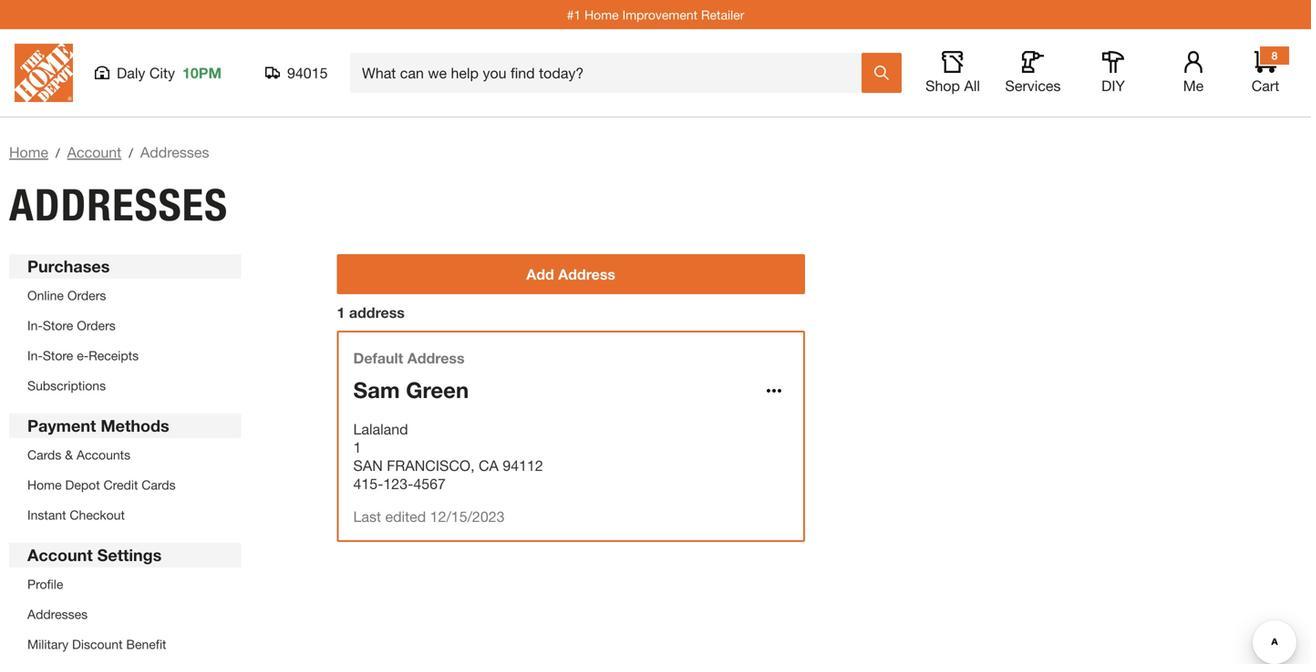 Task type: describe. For each thing, give the bounding box(es) containing it.
green
[[406, 377, 469, 403]]

94112
[[503, 457, 544, 475]]

instant checkout
[[27, 508, 125, 523]]

lalaland 1 san francisco , ca 94112 415-123-4567
[[353, 421, 544, 493]]

city
[[149, 64, 175, 82]]

addresses link
[[27, 608, 88, 623]]

1 vertical spatial cards
[[142, 478, 176, 493]]

diy
[[1102, 77, 1126, 94]]

diy button
[[1085, 51, 1143, 95]]

in- for in-store orders
[[27, 318, 43, 333]]

cart
[[1252, 77, 1280, 94]]

cards & accounts link
[[27, 448, 131, 463]]

services button
[[1004, 51, 1063, 95]]

shop all
[[926, 77, 981, 94]]

home link
[[9, 144, 48, 161]]

&
[[65, 448, 73, 463]]

add
[[527, 266, 554, 283]]

shop all button
[[924, 51, 982, 95]]

in-store e-receipts
[[27, 348, 139, 364]]

sam green
[[353, 377, 469, 403]]

account settings
[[27, 546, 162, 566]]

shop
[[926, 77, 961, 94]]

0 vertical spatial addresses
[[140, 144, 209, 161]]

checkout
[[70, 508, 125, 523]]

instant checkout link
[[27, 508, 125, 523]]

credit
[[104, 478, 138, 493]]

methods
[[101, 416, 169, 436]]

benefit
[[126, 638, 166, 653]]

me
[[1184, 77, 1204, 94]]

lalaland
[[353, 421, 408, 438]]

add address
[[527, 266, 616, 283]]

military discount benefit
[[27, 638, 166, 653]]

Edit Address button
[[760, 377, 789, 406]]

services
[[1006, 77, 1061, 94]]

94015
[[287, 64, 328, 82]]

online
[[27, 288, 64, 303]]

,
[[471, 457, 475, 475]]

discount
[[72, 638, 123, 653]]

last
[[353, 509, 381, 526]]

add address button
[[337, 255, 805, 295]]

the home depot logo image
[[15, 44, 73, 102]]

1 vertical spatial addresses
[[9, 179, 228, 232]]

address for default address
[[408, 350, 465, 367]]

instant
[[27, 508, 66, 523]]

default address
[[353, 350, 465, 367]]

What can we help you find today? search field
[[362, 54, 861, 92]]

last edited 12/15/2023
[[353, 509, 505, 526]]

francisco
[[387, 457, 471, 475]]

1 vertical spatial account
[[27, 546, 93, 566]]

address
[[349, 304, 405, 322]]

military
[[27, 638, 69, 653]]



Task type: locate. For each thing, give the bounding box(es) containing it.
payment methods
[[27, 416, 169, 436]]

2 store from the top
[[43, 348, 73, 364]]

home depot credit cards link
[[27, 478, 176, 493]]

account right home link
[[67, 144, 122, 161]]

military discount benefit link
[[27, 638, 166, 653]]

account link
[[67, 144, 122, 161]]

415-
[[353, 476, 384, 493]]

2 vertical spatial addresses
[[27, 608, 88, 623]]

purchases
[[27, 257, 110, 276]]

address
[[558, 266, 616, 283], [408, 350, 465, 367]]

daly
[[117, 64, 145, 82]]

1 store from the top
[[43, 318, 73, 333]]

edited
[[385, 509, 426, 526]]

address inside button
[[558, 266, 616, 283]]

home left account link
[[9, 144, 48, 161]]

store down online orders
[[43, 318, 73, 333]]

home depot credit cards
[[27, 478, 176, 493]]

1 horizontal spatial cards
[[142, 478, 176, 493]]

0 vertical spatial store
[[43, 318, 73, 333]]

all
[[965, 77, 981, 94]]

address right add
[[558, 266, 616, 283]]

cards
[[27, 448, 61, 463], [142, 478, 176, 493]]

cards left '&'
[[27, 448, 61, 463]]

123-
[[383, 476, 414, 493]]

12/15/2023
[[430, 509, 505, 526]]

0 vertical spatial 1
[[337, 304, 345, 322]]

addresses down "daly city 10pm" on the top left of the page
[[140, 144, 209, 161]]

online orders
[[27, 288, 106, 303]]

1 vertical spatial home
[[9, 144, 48, 161]]

1 vertical spatial 1
[[353, 439, 362, 457]]

in- up subscriptions
[[27, 348, 43, 364]]

home up instant
[[27, 478, 62, 493]]

2 in- from the top
[[27, 348, 43, 364]]

home
[[585, 7, 619, 22], [9, 144, 48, 161], [27, 478, 62, 493]]

1 address
[[337, 304, 405, 322]]

#1
[[567, 7, 581, 22]]

home / account / addresses
[[9, 144, 209, 161]]

1 horizontal spatial 1
[[353, 439, 362, 457]]

0 vertical spatial in-
[[27, 318, 43, 333]]

account up profile
[[27, 546, 93, 566]]

account
[[67, 144, 122, 161], [27, 546, 93, 566]]

0 vertical spatial account
[[67, 144, 122, 161]]

addresses
[[140, 144, 209, 161], [9, 179, 228, 232], [27, 608, 88, 623]]

10pm
[[182, 64, 222, 82]]

/ right home link
[[56, 145, 60, 161]]

retailer
[[701, 7, 745, 22]]

1 vertical spatial orders
[[77, 318, 116, 333]]

0 vertical spatial orders
[[67, 288, 106, 303]]

0 vertical spatial home
[[585, 7, 619, 22]]

orders
[[67, 288, 106, 303], [77, 318, 116, 333]]

home right #1
[[585, 7, 619, 22]]

1 vertical spatial address
[[408, 350, 465, 367]]

edit address image
[[767, 384, 782, 399]]

depot
[[65, 478, 100, 493]]

sam
[[353, 377, 400, 403]]

san
[[353, 457, 383, 475]]

profile
[[27, 577, 63, 592]]

0 horizontal spatial /
[[56, 145, 60, 161]]

home for credit
[[27, 478, 62, 493]]

accounts
[[77, 448, 131, 463]]

daly city 10pm
[[117, 64, 222, 82]]

0 vertical spatial cards
[[27, 448, 61, 463]]

addresses up military on the left of page
[[27, 608, 88, 623]]

default
[[353, 350, 403, 367]]

subscriptions link
[[27, 379, 106, 394]]

8
[[1272, 49, 1278, 62]]

cart 8
[[1252, 49, 1280, 94]]

#1 home improvement retailer
[[567, 7, 745, 22]]

improvement
[[623, 7, 698, 22]]

2 vertical spatial home
[[27, 478, 62, 493]]

1 left address
[[337, 304, 345, 322]]

1 up san
[[353, 439, 362, 457]]

address for add address
[[558, 266, 616, 283]]

0 horizontal spatial 1
[[337, 304, 345, 322]]

cards right credit
[[142, 478, 176, 493]]

store
[[43, 318, 73, 333], [43, 348, 73, 364]]

in- for in-store e-receipts
[[27, 348, 43, 364]]

addresses down home / account / addresses
[[9, 179, 228, 232]]

ca
[[479, 457, 499, 475]]

e-
[[77, 348, 89, 364]]

4567
[[414, 476, 446, 493]]

in-
[[27, 318, 43, 333], [27, 348, 43, 364]]

0 horizontal spatial cards
[[27, 448, 61, 463]]

receipts
[[89, 348, 139, 364]]

cards & accounts
[[27, 448, 131, 463]]

store for e-
[[43, 348, 73, 364]]

/ right account link
[[129, 145, 133, 161]]

1 horizontal spatial address
[[558, 266, 616, 283]]

in- down online
[[27, 318, 43, 333]]

store for orders
[[43, 318, 73, 333]]

1 vertical spatial store
[[43, 348, 73, 364]]

address up green at bottom
[[408, 350, 465, 367]]

me button
[[1165, 51, 1223, 95]]

profile link
[[27, 577, 63, 592]]

1 vertical spatial in-
[[27, 348, 43, 364]]

in-store e-receipts link
[[27, 348, 139, 364]]

home for account
[[9, 144, 48, 161]]

in-store orders
[[27, 318, 116, 333]]

1
[[337, 304, 345, 322], [353, 439, 362, 457]]

1 inside lalaland 1 san francisco , ca 94112 415-123-4567
[[353, 439, 362, 457]]

0 horizontal spatial address
[[408, 350, 465, 367]]

1 / from the left
[[56, 145, 60, 161]]

in-store orders link
[[27, 318, 116, 333]]

1 in- from the top
[[27, 318, 43, 333]]

2 / from the left
[[129, 145, 133, 161]]

settings
[[97, 546, 162, 566]]

orders up in-store e-receipts
[[77, 318, 116, 333]]

1 horizontal spatial /
[[129, 145, 133, 161]]

orders up in-store orders link
[[67, 288, 106, 303]]

/
[[56, 145, 60, 161], [129, 145, 133, 161]]

payment
[[27, 416, 96, 436]]

subscriptions
[[27, 379, 106, 394]]

store left e-
[[43, 348, 73, 364]]

0 vertical spatial address
[[558, 266, 616, 283]]

online orders link
[[27, 288, 106, 303]]

94015 button
[[265, 64, 328, 82]]



Task type: vqa. For each thing, say whether or not it's contained in the screenshot.
right Best Seller
no



